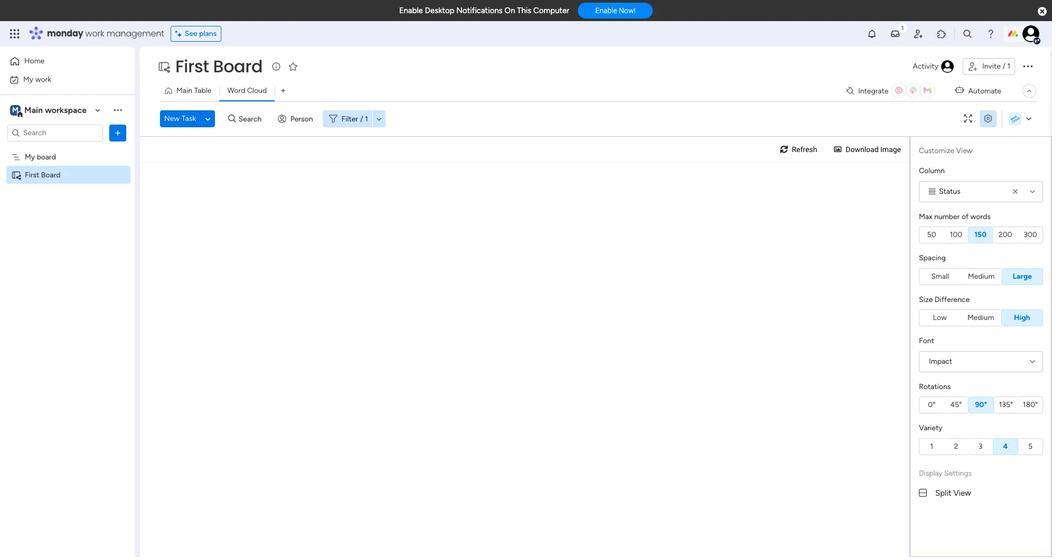 Task type: describe. For each thing, give the bounding box(es) containing it.
enable for enable now!
[[595, 6, 617, 15]]

45°
[[951, 400, 962, 409]]

add view image
[[281, 87, 285, 95]]

150 button
[[969, 227, 993, 244]]

management
[[107, 27, 164, 40]]

display
[[919, 469, 943, 478]]

this
[[517, 6, 532, 15]]

300 button
[[1018, 227, 1043, 244]]

impact
[[929, 357, 953, 366]]

see plans button
[[170, 26, 221, 42]]

work for my
[[35, 75, 51, 84]]

150
[[975, 230, 987, 239]]

see plans
[[185, 29, 217, 38]]

person button
[[274, 110, 319, 127]]

large
[[1013, 272, 1032, 281]]

main table button
[[160, 82, 219, 99]]

on
[[505, 6, 515, 15]]

person
[[290, 114, 313, 123]]

rotations
[[919, 382, 951, 391]]

computer
[[533, 6, 570, 15]]

0°
[[928, 400, 936, 409]]

90°
[[975, 400, 987, 409]]

enable now! button
[[578, 3, 653, 19]]

display settings
[[919, 469, 972, 478]]

5 button
[[1018, 438, 1043, 455]]

0 horizontal spatial board
[[41, 170, 61, 179]]

split
[[936, 488, 952, 498]]

word
[[227, 86, 245, 95]]

search everything image
[[963, 29, 973, 39]]

main workspace
[[24, 105, 87, 115]]

small button
[[919, 268, 961, 285]]

100 button
[[944, 227, 969, 244]]

3 button
[[969, 438, 993, 455]]

activity
[[913, 62, 939, 71]]

first board inside list box
[[25, 170, 61, 179]]

notifications
[[457, 6, 503, 15]]

my board
[[25, 152, 56, 161]]

medium button for size difference
[[961, 310, 1001, 326]]

workspace image
[[10, 104, 21, 116]]

main table
[[176, 86, 212, 95]]

filter
[[342, 114, 358, 123]]

settings
[[945, 469, 972, 478]]

enable desktop notifications on this computer
[[399, 6, 570, 15]]

/ for filter
[[360, 114, 363, 123]]

45° button
[[944, 397, 969, 414]]

5
[[1029, 442, 1033, 451]]

135° button
[[994, 397, 1018, 414]]

collapse board header image
[[1025, 87, 1034, 95]]

words
[[971, 212, 991, 221]]

my work button
[[6, 71, 114, 88]]

90° button
[[969, 397, 994, 414]]

Search in workspace field
[[22, 127, 88, 139]]

number
[[935, 212, 960, 221]]

autopilot image
[[955, 84, 964, 97]]

workspace options image
[[113, 105, 123, 115]]

3
[[979, 442, 983, 451]]

automate
[[969, 86, 1002, 95]]

1 for invite / 1
[[1008, 62, 1011, 71]]

filter / 1
[[342, 114, 368, 123]]

jacob simon image
[[1023, 25, 1040, 42]]

1 for filter / 1
[[365, 114, 368, 123]]

size difference
[[919, 295, 970, 304]]

difference
[[935, 295, 970, 304]]

spacing
[[919, 254, 946, 263]]

status
[[939, 187, 961, 196]]

select product image
[[10, 29, 20, 39]]

work for monday
[[85, 27, 104, 40]]

font
[[919, 337, 934, 346]]

integrate
[[858, 86, 889, 95]]

invite
[[983, 62, 1001, 71]]

4 button
[[993, 438, 1018, 455]]

invite / 1 button
[[963, 58, 1015, 75]]

1 inside button
[[930, 442, 934, 451]]

cloud
[[247, 86, 267, 95]]

workspace selection element
[[10, 104, 88, 118]]

settings image
[[980, 115, 997, 123]]

new
[[164, 114, 180, 123]]

open full screen image
[[960, 115, 977, 123]]

customize view
[[919, 146, 973, 155]]

see
[[185, 29, 197, 38]]

1 vertical spatial shareable board image
[[11, 170, 21, 180]]

enable for enable desktop notifications on this computer
[[399, 6, 423, 15]]

high button
[[1001, 310, 1043, 326]]

Search field
[[236, 111, 268, 126]]

split view
[[936, 488, 971, 498]]

low
[[933, 313, 947, 322]]

view for customize view
[[957, 146, 973, 155]]

options image
[[1022, 60, 1034, 72]]

apps image
[[937, 29, 947, 39]]

inbox image
[[890, 29, 901, 39]]

activity button
[[909, 58, 959, 75]]

angle down image
[[205, 115, 210, 123]]

word cloud
[[227, 86, 267, 95]]

new task
[[164, 114, 196, 123]]

plans
[[199, 29, 217, 38]]



Task type: locate. For each thing, give the bounding box(es) containing it.
medium up difference
[[968, 272, 995, 281]]

monday work management
[[47, 27, 164, 40]]

1 horizontal spatial shareable board image
[[157, 60, 170, 73]]

0 vertical spatial main
[[176, 86, 192, 95]]

1 horizontal spatial 1
[[930, 442, 934, 451]]

now!
[[619, 6, 636, 15]]

main inside main table button
[[176, 86, 192, 95]]

low button
[[919, 310, 961, 326]]

135°
[[999, 400, 1013, 409]]

enable left desktop
[[399, 6, 423, 15]]

main for main workspace
[[24, 105, 43, 115]]

first up main table in the left of the page
[[175, 54, 209, 78]]

my for my board
[[25, 152, 35, 161]]

view for split view
[[954, 488, 971, 498]]

0 horizontal spatial enable
[[399, 6, 423, 15]]

0 horizontal spatial first board
[[25, 170, 61, 179]]

desktop
[[425, 6, 455, 15]]

medium button down difference
[[961, 310, 1001, 326]]

200
[[999, 230, 1013, 239]]

1 vertical spatial /
[[360, 114, 363, 123]]

/ right the invite
[[1003, 62, 1006, 71]]

1 button
[[919, 438, 944, 455]]

1 inside button
[[1008, 62, 1011, 71]]

v2 search image
[[228, 113, 236, 125]]

1 horizontal spatial enable
[[595, 6, 617, 15]]

first board up table
[[175, 54, 263, 78]]

work right monday
[[85, 27, 104, 40]]

first down my board
[[25, 170, 39, 179]]

0 vertical spatial my
[[23, 75, 33, 84]]

large button
[[1002, 268, 1043, 285]]

add to favorites image
[[288, 61, 299, 72]]

4
[[1003, 442, 1008, 451]]

max
[[919, 212, 933, 221]]

main left table
[[176, 86, 192, 95]]

1 right the invite
[[1008, 62, 1011, 71]]

home
[[24, 57, 44, 66]]

180°
[[1023, 400, 1038, 409]]

/ for invite
[[1003, 62, 1006, 71]]

first board
[[175, 54, 263, 78], [25, 170, 61, 179]]

board up word
[[213, 54, 263, 78]]

50 button
[[919, 227, 944, 244]]

1 down variety
[[930, 442, 934, 451]]

200 button
[[993, 227, 1018, 244]]

1 horizontal spatial first board
[[175, 54, 263, 78]]

1 horizontal spatial first
[[175, 54, 209, 78]]

1 vertical spatial first board
[[25, 170, 61, 179]]

table
[[194, 86, 212, 95]]

home button
[[6, 53, 114, 70]]

0 horizontal spatial 1
[[365, 114, 368, 123]]

1 vertical spatial main
[[24, 105, 43, 115]]

1 vertical spatial my
[[25, 152, 35, 161]]

enable inside enable now! button
[[595, 6, 617, 15]]

1 vertical spatial first
[[25, 170, 39, 179]]

work
[[85, 27, 104, 40], [35, 75, 51, 84]]

0 horizontal spatial /
[[360, 114, 363, 123]]

medium button up difference
[[961, 268, 1002, 285]]

my
[[23, 75, 33, 84], [25, 152, 35, 161]]

medium button for spacing
[[961, 268, 1002, 285]]

0 vertical spatial first board
[[175, 54, 263, 78]]

word cloud button
[[219, 82, 275, 99]]

medium
[[968, 272, 995, 281], [968, 313, 994, 322]]

help image
[[986, 29, 996, 39]]

1 vertical spatial work
[[35, 75, 51, 84]]

my for my work
[[23, 75, 33, 84]]

0 vertical spatial 1
[[1008, 62, 1011, 71]]

1 vertical spatial medium button
[[961, 310, 1001, 326]]

1 left arrow down icon
[[365, 114, 368, 123]]

1 horizontal spatial main
[[176, 86, 192, 95]]

1
[[1008, 62, 1011, 71], [365, 114, 368, 123], [930, 442, 934, 451]]

high
[[1014, 313, 1030, 322]]

1 horizontal spatial /
[[1003, 62, 1006, 71]]

of
[[962, 212, 969, 221]]

variety
[[919, 424, 943, 433]]

/ right the filter
[[360, 114, 363, 123]]

size
[[919, 295, 933, 304]]

180° button
[[1018, 397, 1043, 414]]

max number of words
[[919, 212, 991, 221]]

2 horizontal spatial 1
[[1008, 62, 1011, 71]]

0 vertical spatial work
[[85, 27, 104, 40]]

dapulse close image
[[1038, 6, 1047, 17]]

shareable board image
[[157, 60, 170, 73], [11, 170, 21, 180]]

medium for size difference
[[968, 313, 994, 322]]

first board down my board
[[25, 170, 61, 179]]

invite members image
[[913, 29, 924, 39]]

task
[[182, 114, 196, 123]]

new task button
[[160, 110, 200, 127]]

board
[[213, 54, 263, 78], [41, 170, 61, 179]]

/ inside button
[[1003, 62, 1006, 71]]

0 vertical spatial first
[[175, 54, 209, 78]]

customize
[[919, 146, 955, 155]]

100
[[950, 230, 963, 239]]

1 vertical spatial board
[[41, 170, 61, 179]]

main for main table
[[176, 86, 192, 95]]

column
[[919, 166, 945, 175]]

board down board
[[41, 170, 61, 179]]

0 vertical spatial board
[[213, 54, 263, 78]]

view right customize
[[957, 146, 973, 155]]

1 horizontal spatial work
[[85, 27, 104, 40]]

0 vertical spatial view
[[957, 146, 973, 155]]

board
[[37, 152, 56, 161]]

medium down difference
[[968, 313, 994, 322]]

0° button
[[919, 397, 944, 414]]

work down home on the top
[[35, 75, 51, 84]]

list box
[[0, 146, 135, 326]]

monday
[[47, 27, 83, 40]]

300
[[1024, 230, 1037, 239]]

/
[[1003, 62, 1006, 71], [360, 114, 363, 123]]

notifications image
[[867, 29, 878, 39]]

arrow down image
[[373, 113, 386, 125]]

0 horizontal spatial work
[[35, 75, 51, 84]]

medium button
[[961, 268, 1002, 285], [961, 310, 1001, 326]]

2 vertical spatial 1
[[930, 442, 934, 451]]

2 button
[[944, 438, 969, 455]]

my down home on the top
[[23, 75, 33, 84]]

show board description image
[[270, 61, 283, 72]]

1 horizontal spatial board
[[213, 54, 263, 78]]

1 vertical spatial medium
[[968, 313, 994, 322]]

options image
[[113, 128, 123, 138]]

0 horizontal spatial main
[[24, 105, 43, 115]]

my inside button
[[23, 75, 33, 84]]

work inside 'my work' button
[[35, 75, 51, 84]]

enable left now!
[[595, 6, 617, 15]]

invite / 1
[[983, 62, 1011, 71]]

my left board
[[25, 152, 35, 161]]

50
[[927, 230, 936, 239]]

v2 split view image
[[919, 487, 927, 499]]

0 horizontal spatial shareable board image
[[11, 170, 21, 180]]

medium for spacing
[[968, 272, 995, 281]]

main inside workspace selection element
[[24, 105, 43, 115]]

1 image
[[898, 22, 908, 34]]

2
[[954, 442, 958, 451]]

0 vertical spatial /
[[1003, 62, 1006, 71]]

main right workspace "image"
[[24, 105, 43, 115]]

main
[[176, 86, 192, 95], [24, 105, 43, 115]]

v2 status outline image
[[929, 188, 936, 195]]

view right the split at bottom right
[[954, 488, 971, 498]]

small
[[932, 272, 949, 281]]

0 vertical spatial medium button
[[961, 268, 1002, 285]]

option
[[0, 147, 135, 150]]

0 vertical spatial shareable board image
[[157, 60, 170, 73]]

list box containing my board
[[0, 146, 135, 326]]

1 vertical spatial view
[[954, 488, 971, 498]]

workspace
[[45, 105, 87, 115]]

0 vertical spatial medium
[[968, 272, 995, 281]]

First Board field
[[173, 54, 265, 78]]

1 vertical spatial 1
[[365, 114, 368, 123]]

0 horizontal spatial first
[[25, 170, 39, 179]]

m
[[12, 105, 18, 114]]

enable now!
[[595, 6, 636, 15]]

my work
[[23, 75, 51, 84]]

dapulse integrations image
[[846, 87, 854, 95]]



Task type: vqa. For each thing, say whether or not it's contained in the screenshot.
the learn inside the the Getting started Learn how monday.com works
no



